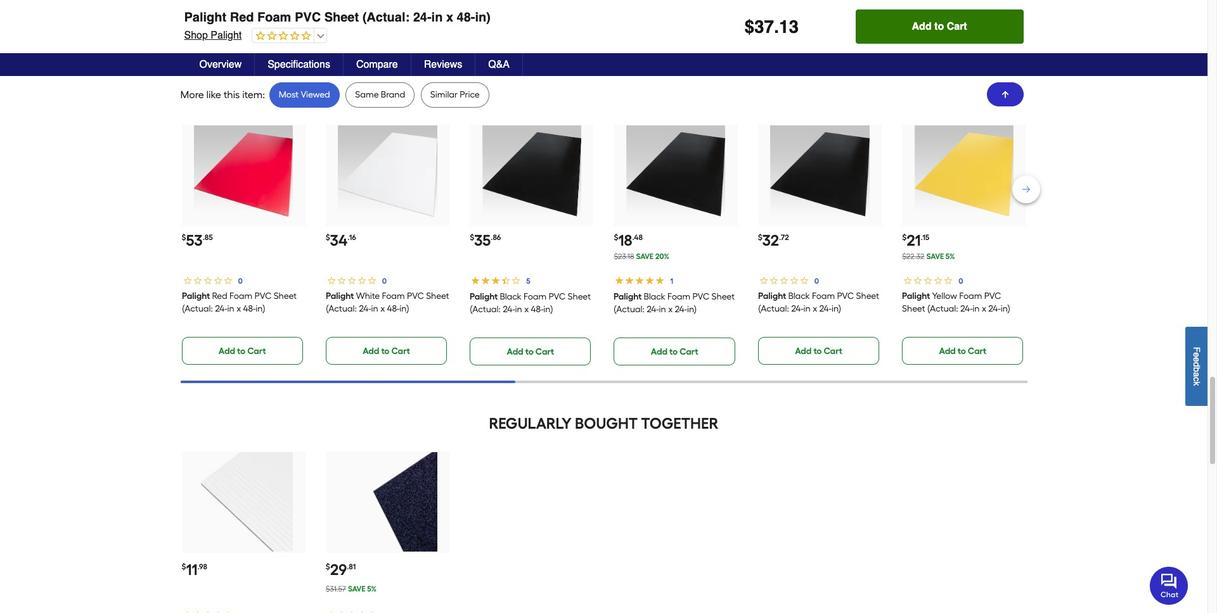 Task type: describe. For each thing, give the bounding box(es) containing it.
21 list item
[[903, 125, 1026, 365]]

chat invite button image
[[1150, 567, 1189, 606]]

q&a button
[[476, 53, 523, 76]]

add for 32 list item
[[795, 346, 812, 357]]

palight white foam pvc sheet (actual: 24-in x 48-in) image
[[338, 126, 437, 225]]

red inside red foam pvc sheet (actual: 24-in x 48-in)
[[212, 291, 227, 302]]

32
[[763, 231, 779, 250]]

$ 35 .86
[[470, 231, 501, 250]]

48- for 53
[[243, 304, 255, 314]]

to for the '53' list item
[[237, 346, 246, 357]]

a
[[1192, 372, 1203, 377]]

customers for customers also viewed
[[196, 44, 240, 55]]

bought
[[575, 415, 638, 433]]

reviews
[[424, 59, 462, 70]]

reviews button
[[411, 53, 476, 76]]

palight black foam pvc sheet (actual: 24-in x 24-in) image for 32 list item
[[771, 126, 870, 225]]

save for 29
[[348, 585, 366, 594]]

$ for 21
[[903, 233, 907, 242]]

(actual: for the '53' list item
[[182, 304, 213, 314]]

in for 34 list item
[[371, 304, 378, 314]]

red foam pvc sheet (actual: 24-in x 48-in)
[[182, 291, 297, 314]]

.85
[[203, 233, 213, 242]]

x for the 21 list item
[[982, 304, 987, 314]]

pvc for '18' list item
[[693, 291, 710, 302]]

pvc for the 21 list item
[[985, 291, 1002, 302]]

palight black foam pvc sheet (actual: 24-in x 24-in) image for '18' list item
[[627, 126, 726, 225]]

f e e d b a c k
[[1192, 347, 1203, 386]]

sheet for '18' list item
[[712, 291, 735, 302]]

specifications button
[[255, 53, 344, 76]]

(actual: for 32 list item
[[758, 304, 789, 314]]

x for 32 list item
[[813, 304, 817, 314]]

in) for 35 list item
[[544, 304, 554, 315]]

add for '18' list item
[[651, 347, 668, 357]]

53
[[186, 231, 203, 250]]

.81
[[347, 563, 356, 572]]

48- for 35
[[531, 304, 544, 315]]

save for 21
[[927, 252, 945, 261]]

to inside button
[[935, 21, 944, 32]]

$31.57
[[326, 585, 346, 594]]

add to cart for '18' list item
[[651, 347, 699, 357]]

add to cart for the '53' list item
[[219, 346, 266, 357]]

$ for 37
[[745, 16, 755, 37]]

sheet for 32 list item
[[856, 291, 880, 302]]

compare button
[[344, 53, 411, 76]]

shop palight
[[184, 30, 242, 41]]

$ 32 .72
[[758, 231, 789, 250]]

yellow foam pvc sheet (actual: 24-in x 24-in)
[[903, 291, 1011, 314]]

palight for '18' list item
[[614, 291, 642, 302]]

:
[[263, 89, 265, 101]]

add to cart link for 35
[[470, 338, 591, 366]]

.72
[[779, 233, 789, 242]]

$ for 34
[[326, 233, 330, 242]]

same brand
[[355, 89, 405, 100]]

cart for the '53' list item
[[247, 346, 266, 357]]

palight for 34 list item
[[326, 291, 354, 302]]

item
[[242, 89, 263, 101]]

32 list item
[[758, 125, 882, 365]]

plaskolite 0.157-in t x 30-in w x 36-in l white corrugated plastic sheet image
[[194, 453, 293, 552]]

$23.18
[[614, 252, 634, 261]]

shop
[[184, 30, 208, 41]]

brand
[[381, 89, 405, 100]]

.15
[[921, 233, 930, 242]]

.86
[[491, 233, 501, 242]]

5% for 21
[[946, 252, 956, 261]]

11
[[186, 561, 198, 579]]

q&a
[[488, 59, 510, 70]]

$ for 35
[[470, 233, 474, 242]]

cart for the 21 list item
[[968, 346, 987, 357]]

palight for 32 list item
[[758, 291, 787, 302]]

palight red foam pvc sheet (actual: 24-in x 48-in) image
[[194, 126, 293, 225]]

price
[[460, 89, 480, 100]]

cart for '18' list item
[[680, 347, 699, 357]]

in for 35 list item
[[515, 304, 523, 315]]

palight for the 21 list item
[[903, 291, 931, 302]]

.98
[[198, 563, 207, 572]]

black foam pvc sheet (actual: 24-in x 48-in)
[[470, 291, 591, 315]]

$ 18 .48
[[614, 231, 643, 250]]

cart inside "add to cart" button
[[947, 21, 968, 32]]

pvc for 35 list item
[[549, 291, 566, 302]]

together
[[641, 415, 719, 433]]

add to cart link for 32
[[758, 337, 880, 365]]

2 e from the top
[[1192, 358, 1203, 362]]

24- inside black foam pvc sheet (actual: 24-in x 48-in)
[[503, 304, 515, 315]]

specifications
[[268, 59, 330, 70]]

pvc for the '53' list item
[[254, 291, 271, 302]]

add for the '53' list item
[[219, 346, 235, 357]]

$ 53 .85
[[182, 231, 213, 250]]

in) for 34 list item
[[400, 304, 409, 314]]

palight black foam pvc sheet (actual: 24-in x 48-in) image
[[482, 126, 582, 225]]

$ for 18
[[614, 233, 619, 242]]

$ for 32
[[758, 233, 763, 242]]

palight red foam pvc sheet (actual: 24-in x 48-in)
[[184, 10, 491, 25]]

(actual: for 35 list item
[[470, 304, 501, 315]]

f
[[1192, 347, 1203, 353]]

35 list item
[[470, 125, 594, 366]]

sheet for 35 list item
[[568, 291, 591, 302]]

add to cart for 35 list item
[[507, 347, 554, 357]]

in) for 32 list item
[[832, 304, 842, 314]]

cart for 32 list item
[[824, 346, 843, 357]]

more like this item :
[[180, 89, 265, 101]]

$22.32 save 5%
[[903, 252, 956, 261]]

13
[[779, 16, 799, 37]]

black foam pvc sheet (actual: 24-in x 24-in) for 32 list item
[[758, 291, 880, 314]]

palight up customers also viewed
[[211, 30, 242, 41]]

to for 34 list item
[[381, 346, 390, 357]]

most
[[279, 89, 299, 100]]

black for 35
[[500, 291, 522, 302]]

0 vertical spatial red
[[230, 10, 254, 25]]

palight up shop palight
[[184, 10, 227, 25]]

compare
[[356, 59, 398, 70]]

foam for 32 list item
[[812, 291, 835, 302]]

black foam pvc sheet (actual: 24-in x 24-in) for '18' list item
[[614, 291, 735, 315]]

foam for 35 list item
[[524, 291, 547, 302]]

black inside '18' list item
[[644, 291, 666, 302]]



Task type: vqa. For each thing, say whether or not it's contained in the screenshot.
'Add' corresponding to 32 LIST ITEM at right
yes



Task type: locate. For each thing, give the bounding box(es) containing it.
palight
[[184, 10, 227, 25], [211, 30, 242, 41], [182, 291, 210, 302], [326, 291, 354, 302], [758, 291, 787, 302], [903, 291, 931, 302], [470, 291, 498, 302], [614, 291, 642, 302]]

$ inside $ 11 .98
[[182, 563, 186, 572]]

cart
[[947, 21, 968, 32], [247, 346, 266, 357], [392, 346, 410, 357], [824, 346, 843, 357], [968, 346, 987, 357], [536, 347, 554, 357], [680, 347, 699, 357]]

palight inside 32 list item
[[758, 291, 787, 302]]

in inside the white foam pvc sheet (actual: 24-in x 48-in)
[[371, 304, 378, 314]]

2 horizontal spatial black
[[789, 291, 810, 302]]

in inside '18' list item
[[660, 304, 667, 315]]

0 horizontal spatial palight black foam pvc sheet (actual: 24-in x 24-in) image
[[627, 126, 726, 225]]

$ for 11
[[182, 563, 186, 572]]

zero stars image
[[253, 30, 312, 42]]

1 horizontal spatial save
[[636, 252, 654, 261]]

similar price
[[431, 89, 480, 100]]

arrow up image
[[1000, 89, 1011, 100]]

(actual: inside black foam pvc sheet (actual: 24-in x 48-in)
[[470, 304, 501, 315]]

48- inside the white foam pvc sheet (actual: 24-in x 48-in)
[[387, 304, 400, 314]]

sheet inside the white foam pvc sheet (actual: 24-in x 48-in)
[[426, 291, 449, 302]]

to for the 21 list item
[[958, 346, 966, 357]]

red down .85
[[212, 291, 227, 302]]

foam inside the white foam pvc sheet (actual: 24-in x 48-in)
[[382, 291, 405, 302]]

$ inside $ 29 .81
[[326, 563, 330, 572]]

1 vertical spatial 5%
[[367, 585, 377, 594]]

like
[[206, 89, 221, 101]]

in for the '53' list item
[[227, 304, 234, 314]]

1 customers from the left
[[196, 44, 240, 55]]

add to cart inside the 21 list item
[[940, 346, 987, 357]]

x inside the yellow foam pvc sheet (actual: 24-in x 24-in)
[[982, 304, 987, 314]]

palight down 53
[[182, 291, 210, 302]]

35
[[474, 231, 491, 250]]

0 horizontal spatial save
[[348, 585, 366, 594]]

1 horizontal spatial black
[[644, 291, 666, 302]]

add to cart inside 35 list item
[[507, 347, 554, 357]]

customers for customers ultimately bought
[[320, 44, 363, 55]]

add for 35 list item
[[507, 347, 524, 357]]

pvc inside '18' list item
[[693, 291, 710, 302]]

ultimately
[[365, 44, 406, 55]]

(actual: inside the white foam pvc sheet (actual: 24-in x 48-in)
[[326, 304, 357, 314]]

f e e d b a c k button
[[1186, 327, 1208, 406]]

palight inside the 21 list item
[[903, 291, 931, 302]]

(actual:
[[363, 10, 410, 25], [182, 304, 213, 314], [326, 304, 357, 314], [758, 304, 789, 314], [928, 304, 959, 314], [470, 304, 501, 315], [614, 304, 645, 315]]

sheet inside the yellow foam pvc sheet (actual: 24-in x 24-in)
[[903, 304, 926, 314]]

24- inside red foam pvc sheet (actual: 24-in x 48-in)
[[215, 304, 227, 314]]

to for 32 list item
[[814, 346, 822, 357]]

(actual: inside '18' list item
[[614, 304, 645, 315]]

in) inside '18' list item
[[688, 304, 697, 315]]

1 vertical spatial red
[[212, 291, 227, 302]]

0 vertical spatial viewed
[[261, 44, 290, 55]]

pvc inside the yellow foam pvc sheet (actual: 24-in x 24-in)
[[985, 291, 1002, 302]]

customers ultimately bought
[[320, 44, 438, 55]]

$ left .98
[[182, 563, 186, 572]]

1 e from the top
[[1192, 353, 1203, 358]]

palight for the '53' list item
[[182, 291, 210, 302]]

0 horizontal spatial customers
[[196, 44, 240, 55]]

$ left .
[[745, 16, 755, 37]]

add inside the '53' list item
[[219, 346, 235, 357]]

1 palight black foam pvc sheet (actual: 24-in x 24-in) image from the left
[[627, 126, 726, 225]]

palight black foam pvc sheet (actual: 24-in x 24-in) image inside 32 list item
[[771, 126, 870, 225]]

0 horizontal spatial black
[[500, 291, 522, 302]]

in inside black foam pvc sheet (actual: 24-in x 48-in)
[[515, 304, 523, 315]]

sheet for the 21 list item
[[903, 304, 926, 314]]

palight black foam pvc sheet (actual: 24-in x 24-in) image
[[627, 126, 726, 225], [771, 126, 870, 225]]

$ inside $ 34 .16
[[326, 233, 330, 242]]

sheet
[[324, 10, 359, 25], [273, 291, 297, 302], [426, 291, 449, 302], [856, 291, 880, 302], [568, 291, 591, 302], [712, 291, 735, 302], [903, 304, 926, 314]]

0 horizontal spatial 5%
[[367, 585, 377, 594]]

5% right $22.32
[[946, 252, 956, 261]]

add inside 32 list item
[[795, 346, 812, 357]]

29
[[330, 561, 347, 579]]

to inside 35 list item
[[526, 347, 534, 357]]

in inside the yellow foam pvc sheet (actual: 24-in x 24-in)
[[973, 304, 980, 314]]

0 horizontal spatial viewed
[[261, 44, 290, 55]]

add to cart link inside 34 list item
[[326, 337, 447, 365]]

viewed
[[261, 44, 290, 55], [301, 89, 330, 100]]

add to cart link for 34
[[326, 337, 447, 365]]

to for 35 list item
[[526, 347, 534, 357]]

add to cart for 32 list item
[[795, 346, 843, 357]]

primeco abs plastic 0.118-in t x 24-in w x 48-in l black plastic sheet image
[[338, 453, 437, 552]]

$ inside the $ 35 .86
[[470, 233, 474, 242]]

$ left .15
[[903, 233, 907, 242]]

white
[[356, 291, 380, 302]]

add to cart inside '18' list item
[[651, 347, 699, 357]]

foam inside red foam pvc sheet (actual: 24-in x 48-in)
[[229, 291, 252, 302]]

palight inside 35 list item
[[470, 291, 498, 302]]

in inside 32 list item
[[804, 304, 811, 314]]

in
[[432, 10, 443, 25], [227, 304, 234, 314], [371, 304, 378, 314], [804, 304, 811, 314], [973, 304, 980, 314], [515, 304, 523, 315], [660, 304, 667, 315]]

20%
[[656, 252, 670, 261]]

save down .15
[[927, 252, 945, 261]]

in inside red foam pvc sheet (actual: 24-in x 48-in)
[[227, 304, 234, 314]]

37
[[755, 16, 775, 37]]

foam for '18' list item
[[668, 291, 691, 302]]

$ 34 .16
[[326, 231, 356, 250]]

black for 32
[[789, 291, 810, 302]]

2 horizontal spatial save
[[927, 252, 945, 261]]

save
[[636, 252, 654, 261], [927, 252, 945, 261], [348, 585, 366, 594]]

black down .72
[[789, 291, 810, 302]]

$
[[745, 16, 755, 37], [182, 233, 186, 242], [326, 233, 330, 242], [470, 233, 474, 242], [614, 233, 619, 242], [758, 233, 763, 242], [903, 233, 907, 242], [182, 563, 186, 572], [326, 563, 330, 572]]

$23.18 save 20%
[[614, 252, 670, 261]]

$ up $23.18 on the right of the page
[[614, 233, 619, 242]]

regularly bought together
[[489, 415, 719, 433]]

(actual: for 34 list item
[[326, 304, 357, 314]]

black inside black foam pvc sheet (actual: 24-in x 48-in)
[[500, 291, 522, 302]]

sheet inside '18' list item
[[712, 291, 735, 302]]

34
[[330, 231, 348, 250]]

18
[[619, 231, 633, 250]]

(actual: for '18' list item
[[614, 304, 645, 315]]

1 horizontal spatial palight black foam pvc sheet (actual: 24-in x 24-in) image
[[771, 126, 870, 225]]

add inside 34 list item
[[363, 346, 379, 357]]

add for 34 list item
[[363, 346, 379, 357]]

palight left white
[[326, 291, 354, 302]]

to inside 32 list item
[[814, 346, 822, 357]]

save right $31.57
[[348, 585, 366, 594]]

add inside 35 list item
[[507, 347, 524, 357]]

in) inside the white foam pvc sheet (actual: 24-in x 48-in)
[[400, 304, 409, 314]]

48- inside black foam pvc sheet (actual: 24-in x 48-in)
[[531, 304, 544, 315]]

palight inside the '53' list item
[[182, 291, 210, 302]]

palight for 35 list item
[[470, 291, 498, 302]]

1 horizontal spatial red
[[230, 10, 254, 25]]

sheet inside 32 list item
[[856, 291, 880, 302]]

add to cart for the 21 list item
[[940, 346, 987, 357]]

x
[[446, 10, 453, 25], [236, 304, 241, 314], [381, 304, 385, 314], [813, 304, 817, 314], [982, 304, 987, 314], [525, 304, 529, 315], [669, 304, 673, 315]]

1 horizontal spatial viewed
[[301, 89, 330, 100]]

foam
[[258, 10, 291, 25], [229, 291, 252, 302], [382, 291, 405, 302], [812, 291, 835, 302], [960, 291, 983, 302], [524, 291, 547, 302], [668, 291, 691, 302]]

palight inside 34 list item
[[326, 291, 354, 302]]

in for '18' list item
[[660, 304, 667, 315]]

x for '18' list item
[[669, 304, 673, 315]]

customers also viewed
[[196, 44, 290, 55]]

cart inside 35 list item
[[536, 347, 554, 357]]

viewed right "most"
[[301, 89, 330, 100]]

$ 21 .15
[[903, 231, 930, 250]]

foam inside '18' list item
[[668, 291, 691, 302]]

0 horizontal spatial red
[[212, 291, 227, 302]]

cart for 35 list item
[[536, 347, 554, 357]]

$ left .72
[[758, 233, 763, 242]]

to for '18' list item
[[670, 347, 678, 357]]

viewed down zero stars image
[[261, 44, 290, 55]]

add
[[912, 21, 932, 32], [219, 346, 235, 357], [363, 346, 379, 357], [795, 346, 812, 357], [940, 346, 956, 357], [507, 347, 524, 357], [651, 347, 668, 357]]

in)
[[475, 10, 491, 25], [255, 304, 265, 314], [400, 304, 409, 314], [832, 304, 842, 314], [1001, 304, 1011, 314], [544, 304, 554, 315], [688, 304, 697, 315]]

red
[[230, 10, 254, 25], [212, 291, 227, 302]]

1 vertical spatial viewed
[[301, 89, 330, 100]]

regularly bought together heading
[[180, 411, 1028, 437]]

in) inside black foam pvc sheet (actual: 24-in x 48-in)
[[544, 304, 554, 315]]

5%
[[946, 252, 956, 261], [367, 585, 377, 594]]

to inside 34 list item
[[381, 346, 390, 357]]

in) inside the yellow foam pvc sheet (actual: 24-in x 24-in)
[[1001, 304, 1011, 314]]

palight left 'yellow'
[[903, 291, 931, 302]]

customers down 'palight red foam pvc sheet (actual: 24-in x 48-in)'
[[320, 44, 363, 55]]

in) inside 32 list item
[[832, 304, 842, 314]]

black down 20%
[[644, 291, 666, 302]]

overview button
[[187, 53, 255, 76]]

$ left .86
[[470, 233, 474, 242]]

pvc inside the white foam pvc sheet (actual: 24-in x 48-in)
[[407, 291, 424, 302]]

x for 34 list item
[[381, 304, 385, 314]]

black foam pvc sheet (actual: 24-in x 24-in)
[[758, 291, 880, 314], [614, 291, 735, 315]]

foam inside 32 list item
[[812, 291, 835, 302]]

foam for 34 list item
[[382, 291, 405, 302]]

(actual: for the 21 list item
[[928, 304, 959, 314]]

1 horizontal spatial black foam pvc sheet (actual: 24-in x 24-in)
[[758, 291, 880, 314]]

x inside red foam pvc sheet (actual: 24-in x 48-in)
[[236, 304, 241, 314]]

in) for the 21 list item
[[1001, 304, 1011, 314]]

in) for the '53' list item
[[255, 304, 265, 314]]

48- inside red foam pvc sheet (actual: 24-in x 48-in)
[[243, 304, 255, 314]]

cart for 34 list item
[[392, 346, 410, 357]]

.
[[775, 16, 779, 37]]

most viewed
[[279, 89, 330, 100]]

save left 20%
[[636, 252, 654, 261]]

2 palight black foam pvc sheet (actual: 24-in x 24-in) image from the left
[[771, 126, 870, 225]]

$31.57 save 5%
[[326, 585, 377, 594]]

same
[[355, 89, 379, 100]]

$ inside $ 18 .48
[[614, 233, 619, 242]]

foam for the '53' list item
[[229, 291, 252, 302]]

x for 35 list item
[[525, 304, 529, 315]]

48- for 34
[[387, 304, 400, 314]]

$ 29 .81
[[326, 561, 356, 579]]

$ inside '$ 32 .72'
[[758, 233, 763, 242]]

18 list item
[[614, 125, 738, 366]]

(actual: inside red foam pvc sheet (actual: 24-in x 48-in)
[[182, 304, 213, 314]]

sheet for 34 list item
[[426, 291, 449, 302]]

cart inside the '53' list item
[[247, 346, 266, 357]]

add to cart inside 32 list item
[[795, 346, 843, 357]]

cart inside 34 list item
[[392, 346, 410, 357]]

x for the '53' list item
[[236, 304, 241, 314]]

$ for 53
[[182, 233, 186, 242]]

48-
[[457, 10, 475, 25], [243, 304, 255, 314], [387, 304, 400, 314], [531, 304, 544, 315]]

yellow
[[933, 291, 958, 302]]

add for the 21 list item
[[940, 346, 956, 357]]

$ inside $ 21 .15
[[903, 233, 907, 242]]

in for 32 list item
[[804, 304, 811, 314]]

this
[[224, 89, 240, 101]]

to inside '18' list item
[[670, 347, 678, 357]]

24- inside the white foam pvc sheet (actual: 24-in x 48-in)
[[359, 304, 371, 314]]

add to cart link inside '18' list item
[[614, 338, 736, 366]]

e up d
[[1192, 353, 1203, 358]]

0 horizontal spatial black foam pvc sheet (actual: 24-in x 24-in)
[[614, 291, 735, 315]]

add inside button
[[912, 21, 932, 32]]

foam inside black foam pvc sheet (actual: 24-in x 48-in)
[[524, 291, 547, 302]]

overview
[[199, 59, 242, 70]]

add to cart
[[912, 21, 968, 32], [219, 346, 266, 357], [363, 346, 410, 357], [795, 346, 843, 357], [940, 346, 987, 357], [507, 347, 554, 357], [651, 347, 699, 357]]

x inside black foam pvc sheet (actual: 24-in x 48-in)
[[525, 304, 529, 315]]

palight yellow foam pvc sheet (actual: 24-in x 24-in) image
[[915, 126, 1014, 225]]

$ left .85
[[182, 233, 186, 242]]

$ left .81
[[326, 563, 330, 572]]

foam inside the yellow foam pvc sheet (actual: 24-in x 24-in)
[[960, 291, 983, 302]]

5% inside the 21 list item
[[946, 252, 956, 261]]

add to cart link
[[182, 337, 303, 365], [326, 337, 447, 365], [758, 337, 880, 365], [903, 337, 1024, 365], [470, 338, 591, 366], [614, 338, 736, 366]]

in) for '18' list item
[[688, 304, 697, 315]]

x inside 32 list item
[[813, 304, 817, 314]]

add to cart for 34 list item
[[363, 346, 410, 357]]

bought
[[409, 44, 438, 55]]

$ for 29
[[326, 563, 330, 572]]

d
[[1192, 362, 1203, 367]]

add to cart link inside the 21 list item
[[903, 337, 1024, 365]]

to
[[935, 21, 944, 32], [237, 346, 246, 357], [381, 346, 390, 357], [814, 346, 822, 357], [958, 346, 966, 357], [526, 347, 534, 357], [670, 347, 678, 357]]

save inside '18' list item
[[636, 252, 654, 261]]

palight black foam pvc sheet (actual: 24-in x 24-in) image inside '18' list item
[[627, 126, 726, 225]]

add to cart inside the '53' list item
[[219, 346, 266, 357]]

34 list item
[[326, 125, 450, 365]]

add to cart link for 53
[[182, 337, 303, 365]]

$ 37 . 13
[[745, 16, 799, 37]]

pvc inside 32 list item
[[837, 291, 854, 302]]

foam for the 21 list item
[[960, 291, 983, 302]]

1 horizontal spatial customers
[[320, 44, 363, 55]]

regularly
[[489, 415, 572, 433]]

$ left .16
[[326, 233, 330, 242]]

$22.32
[[903, 252, 925, 261]]

palight inside '18' list item
[[614, 291, 642, 302]]

.16
[[348, 233, 356, 242]]

e up 'b' at right
[[1192, 358, 1203, 362]]

palight down $23.18 on the right of the page
[[614, 291, 642, 302]]

also
[[242, 44, 259, 55]]

(actual: inside the yellow foam pvc sheet (actual: 24-in x 24-in)
[[928, 304, 959, 314]]

black
[[789, 291, 810, 302], [500, 291, 522, 302], [644, 291, 666, 302]]

palight down the 35
[[470, 291, 498, 302]]

b
[[1192, 367, 1203, 372]]

add inside '18' list item
[[651, 347, 668, 357]]

black down .86
[[500, 291, 522, 302]]

white foam pvc sheet (actual: 24-in x 48-in)
[[326, 291, 449, 314]]

pvc inside black foam pvc sheet (actual: 24-in x 48-in)
[[549, 291, 566, 302]]

5% right $31.57
[[367, 585, 377, 594]]

$ 11 .98
[[182, 561, 207, 579]]

e
[[1192, 353, 1203, 358], [1192, 358, 1203, 362]]

customers down shop palight
[[196, 44, 240, 55]]

53 list item
[[182, 125, 306, 365]]

add inside the 21 list item
[[940, 346, 956, 357]]

5% for 29
[[367, 585, 377, 594]]

palight down 32
[[758, 291, 787, 302]]

pvc
[[295, 10, 321, 25], [254, 291, 271, 302], [407, 291, 424, 302], [837, 291, 854, 302], [985, 291, 1002, 302], [549, 291, 566, 302], [693, 291, 710, 302]]

x inside the white foam pvc sheet (actual: 24-in x 48-in)
[[381, 304, 385, 314]]

24-
[[413, 10, 432, 25], [215, 304, 227, 314], [359, 304, 371, 314], [791, 304, 804, 314], [820, 304, 832, 314], [961, 304, 973, 314], [989, 304, 1001, 314], [503, 304, 515, 315], [647, 304, 660, 315], [675, 304, 688, 315]]

add to cart button
[[856, 10, 1024, 44]]

1 horizontal spatial 5%
[[946, 252, 956, 261]]

more
[[180, 89, 204, 101]]

similar
[[431, 89, 458, 100]]

black inside 32 list item
[[789, 291, 810, 302]]

save for 18
[[636, 252, 654, 261]]

k
[[1192, 382, 1203, 386]]

pvc for 34 list item
[[407, 291, 424, 302]]

(actual: inside 32 list item
[[758, 304, 789, 314]]

x inside '18' list item
[[669, 304, 673, 315]]

add to cart link inside 32 list item
[[758, 337, 880, 365]]

to inside the 21 list item
[[958, 346, 966, 357]]

sheet inside red foam pvc sheet (actual: 24-in x 48-in)
[[273, 291, 297, 302]]

2 customers from the left
[[320, 44, 363, 55]]

$ inside $ 53 .85
[[182, 233, 186, 242]]

0 vertical spatial 5%
[[946, 252, 956, 261]]

add to cart inside button
[[912, 21, 968, 32]]

pvc for 32 list item
[[837, 291, 854, 302]]

c
[[1192, 377, 1203, 382]]

save inside the 21 list item
[[927, 252, 945, 261]]

red up customers also viewed
[[230, 10, 254, 25]]

sheet for the '53' list item
[[273, 291, 297, 302]]

cart inside '18' list item
[[680, 347, 699, 357]]

.48
[[633, 233, 643, 242]]

21
[[907, 231, 921, 250]]

cart inside 32 list item
[[824, 346, 843, 357]]

black foam pvc sheet (actual: 24-in x 24-in) inside '18' list item
[[614, 291, 735, 315]]

black foam pvc sheet (actual: 24-in x 24-in) inside 32 list item
[[758, 291, 880, 314]]

in) inside red foam pvc sheet (actual: 24-in x 48-in)
[[255, 304, 265, 314]]

in for the 21 list item
[[973, 304, 980, 314]]



